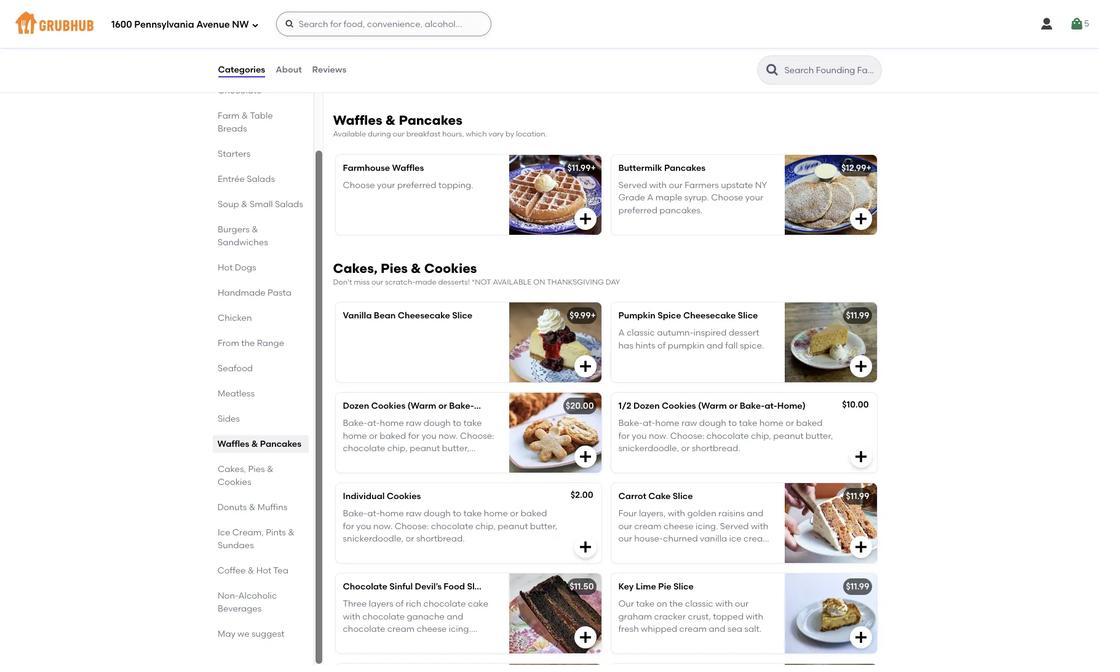 Task type: locate. For each thing, give the bounding box(es) containing it.
house- down "ganache"
[[409, 637, 438, 647]]

1 vertical spatial cakes,
[[217, 464, 246, 475]]

0 vertical spatial hot
[[217, 263, 232, 273]]

svg image for chocolate sinful devil's food slice
[[578, 630, 593, 645]]

sides tab
[[217, 413, 304, 426]]

may we suggest
[[217, 629, 284, 640]]

waffles inside 'waffles & pancakes available during our breakfast hours, which vary by location.'
[[333, 113, 382, 128]]

1 horizontal spatial classic
[[685, 599, 713, 610]]

pies up scratch-
[[381, 261, 408, 276]]

0 vertical spatial chocolate
[[217, 85, 262, 96]]

pies inside cakes, pies & cookies don't miss our scratch-made desserts! *not available on thanksgiving day
[[381, 261, 408, 276]]

0 vertical spatial shortbread.
[[692, 443, 740, 454]]

cakes, for cakes, pies & cookies don't miss our scratch-made desserts! *not available on thanksgiving day
[[333, 261, 378, 276]]

shortbread. up devil's
[[416, 534, 465, 544]]

on inside the three layers of rich chocolate cake with chocolate ganache and chocolate cream cheese icing. served with our house-churned vanilla ice cream on the side.
[[416, 649, 427, 660]]

$9.99 +
[[569, 311, 596, 321]]

our inside served with our farmers upstate ny grade a maple syrup.  choose your preferred pancakes.
[[669, 180, 683, 191]]

(warm
[[408, 401, 436, 412], [698, 401, 727, 412]]

entrée salads
[[217, 174, 275, 185]]

1 home) from the left
[[487, 401, 515, 412]]

Search for food, convenience, alcohol... search field
[[276, 12, 491, 36]]

& inside cakes, pies & cookies don't miss our scratch-made desserts! *not available on thanksgiving day
[[411, 261, 421, 276]]

made
[[415, 278, 436, 286]]

1 horizontal spatial choose
[[711, 193, 743, 203]]

0 horizontal spatial chip,
[[387, 443, 408, 454]]

1 horizontal spatial preferred
[[618, 205, 657, 216]]

hot left tea
[[256, 566, 271, 576]]

peanut for at-
[[410, 443, 440, 454]]

slice right cake
[[673, 491, 693, 502]]

0 horizontal spatial baked
[[380, 431, 406, 441]]

donuts & muffins
[[217, 502, 287, 513]]

farm & table breads tab
[[217, 109, 304, 135]]

a right grade
[[647, 193, 653, 203]]

1 horizontal spatial (warm
[[698, 401, 727, 412]]

farmers inside 'founding farmers chocolate'
[[259, 73, 293, 83]]

side. down "ganache"
[[444, 649, 464, 660]]

farmers
[[259, 73, 293, 83], [685, 180, 719, 191]]

cakes, inside cakes, pies & cookies don't miss our scratch-made desserts! *not available on thanksgiving day
[[333, 261, 378, 276]]

choose: down 1/2 dozen cookies (warm or bake-at-home)
[[670, 431, 704, 441]]

0 horizontal spatial preferred
[[397, 180, 436, 191]]

cauliflower, farro & quinoa button
[[335, 7, 601, 87]]

chip, for or
[[387, 443, 408, 454]]

shortbread.
[[692, 443, 740, 454], [416, 456, 465, 466], [416, 534, 465, 544]]

2 horizontal spatial pancakes
[[664, 163, 706, 173]]

svg image for buttermilk pancakes
[[853, 211, 868, 226]]

preferred inside served with our farmers upstate ny grade a maple syrup.  choose your preferred pancakes.
[[618, 205, 657, 216]]

0 vertical spatial salads
[[246, 174, 275, 185]]

& up made
[[411, 261, 421, 276]]

dough for (warm
[[699, 418, 726, 429]]

1600
[[111, 19, 132, 30]]

you down individual
[[356, 521, 371, 532]]

individual cookies
[[343, 491, 421, 502]]

& down 'waffles & pancakes' tab
[[267, 464, 273, 475]]

1 horizontal spatial choose:
[[460, 431, 494, 441]]

chocolate up food
[[431, 521, 473, 532]]

+
[[591, 163, 596, 173], [866, 163, 871, 173], [591, 311, 596, 321]]

icing. down cake
[[449, 624, 471, 635]]

2 horizontal spatial served
[[720, 521, 749, 532]]

1 horizontal spatial cakes,
[[333, 261, 378, 276]]

cookies inside cakes, pies & cookies
[[217, 477, 251, 488]]

waffles up available on the top left of page
[[333, 113, 382, 128]]

upstate
[[721, 180, 753, 191]]

choose down farmhouse in the left of the page
[[343, 180, 375, 191]]

2 vertical spatial waffles
[[217, 439, 249, 450]]

pies inside cakes, pies & cookies
[[248, 464, 265, 475]]

1/2 dozen cookies (warm or bake-at-home)
[[618, 401, 806, 412]]

0 vertical spatial butter,
[[806, 431, 833, 441]]

choose inside served with our farmers upstate ny grade a maple syrup.  choose your preferred pancakes.
[[711, 193, 743, 203]]

ice
[[729, 534, 742, 544], [372, 649, 385, 660]]

1 horizontal spatial chip,
[[475, 521, 496, 532]]

buttermilk pancakes image
[[784, 155, 877, 235]]

key
[[618, 582, 634, 592]]

tea
[[273, 566, 288, 576]]

0 vertical spatial of
[[657, 341, 666, 351]]

2 horizontal spatial butter,
[[806, 431, 833, 441]]

2 vertical spatial on
[[416, 649, 427, 660]]

choose down upstate
[[711, 193, 743, 203]]

vanilla
[[343, 311, 372, 321]]

sundaes
[[217, 541, 254, 551]]

svg image for pumpkin spice cheesecake slice image in the right of the page
[[853, 359, 868, 374]]

to
[[453, 418, 461, 429], [728, 418, 737, 429], [453, 509, 461, 519]]

served up grade
[[618, 180, 647, 191]]

and down inspired
[[707, 341, 723, 351]]

quinoa
[[428, 15, 459, 25]]

served down raisins on the right
[[720, 521, 749, 532]]

1 vertical spatial hot
[[256, 566, 271, 576]]

cheesecake for bean
[[398, 311, 450, 321]]

pancakes for waffles & pancakes available during our breakfast hours, which vary by location.
[[399, 113, 462, 128]]

now. down individual cookies
[[373, 521, 393, 532]]

chip,
[[751, 431, 771, 441], [387, 443, 408, 454], [475, 521, 496, 532]]

pancakes for waffles & pancakes
[[260, 439, 301, 450]]

& right coffee
[[248, 566, 254, 576]]

farmhouse waffles
[[343, 163, 424, 173]]

1 vertical spatial ice
[[372, 649, 385, 660]]

home
[[380, 418, 404, 429], [655, 418, 679, 429], [759, 418, 783, 429], [343, 431, 367, 441], [380, 509, 404, 519], [484, 509, 508, 519]]

and right "ganache"
[[447, 612, 463, 622]]

for down dozen cookies (warm or bake-at-home)
[[408, 431, 419, 441]]

& up sandwiches
[[251, 224, 258, 235]]

shortbread. down dozen cookies (warm or bake-at-home)
[[416, 456, 465, 466]]

table
[[250, 111, 273, 121]]

pumpkin
[[668, 341, 704, 351]]

key lime pie slice image
[[784, 574, 877, 654]]

ice down raisins on the right
[[729, 534, 742, 544]]

$10.00
[[842, 400, 869, 410]]

1 horizontal spatial pies
[[381, 261, 408, 276]]

bake-at-home raw dough to take home or baked for you now. choose: chocolate chip, peanut butter, snickerdoodle, or shortbread. down dozen cookies (warm or bake-at-home)
[[343, 418, 494, 466]]

farmhouse waffles image
[[509, 155, 601, 235]]

chocolate down founding
[[217, 85, 262, 96]]

chocolate down three
[[343, 624, 385, 635]]

slice down desserts! on the top of page
[[452, 311, 472, 321]]

1 horizontal spatial churned
[[663, 534, 698, 544]]

vanilla down golden
[[700, 534, 727, 544]]

side. up key lime pie slice
[[647, 546, 666, 557]]

shortbread. down 1/2 dozen cookies (warm or bake-at-home)
[[692, 443, 740, 454]]

snickerdoodle, for (warm
[[343, 456, 404, 466]]

hot inside tab
[[256, 566, 271, 576]]

1 horizontal spatial for
[[408, 431, 419, 441]]

0 horizontal spatial of
[[395, 599, 404, 610]]

pies for cakes, pies & cookies
[[248, 464, 265, 475]]

1 vertical spatial vanilla
[[343, 649, 370, 660]]

farro
[[395, 15, 418, 25]]

1 horizontal spatial peanut
[[498, 521, 528, 532]]

a inside served with our farmers upstate ny grade a maple syrup.  choose your preferred pancakes.
[[647, 193, 653, 203]]

1 horizontal spatial of
[[657, 341, 666, 351]]

on up "key"
[[618, 546, 629, 557]]

the up cracker on the right of the page
[[669, 599, 683, 610]]

cheesecake down made
[[398, 311, 450, 321]]

roasted autumn vegetables image
[[784, 7, 877, 87]]

of left rich
[[395, 599, 404, 610]]

choose:
[[460, 431, 494, 441], [670, 431, 704, 441], [395, 521, 429, 532]]

vanilla bean cheesecake slice image
[[509, 303, 601, 383]]

1 vertical spatial pies
[[248, 464, 265, 475]]

1 vertical spatial choose
[[711, 193, 743, 203]]

house- down layers,
[[634, 534, 663, 544]]

on down "ganache"
[[416, 649, 427, 660]]

at- for individual cookies
[[367, 509, 380, 519]]

three
[[343, 599, 367, 610]]

carrot cake slice image
[[784, 483, 877, 563]]

0 vertical spatial churned
[[663, 534, 698, 544]]

0 vertical spatial a
[[647, 193, 653, 203]]

0 horizontal spatial choose
[[343, 180, 375, 191]]

alcoholic
[[238, 591, 277, 601]]

1 vertical spatial icing.
[[449, 624, 471, 635]]

0 vertical spatial cheese
[[664, 521, 694, 532]]

dozen
[[343, 401, 369, 412], [633, 401, 660, 412]]

cheese down golden
[[664, 521, 694, 532]]

snickerdoodle, up carrot cake slice
[[618, 443, 679, 454]]

ice cream, pints & sundaes tab
[[217, 526, 304, 552]]

soup & small salads
[[217, 199, 303, 210]]

1 vertical spatial baked
[[380, 431, 406, 441]]

and inside the "our take on the classic with our graham cracker crust, topped with fresh whipped cream and sea salt."
[[709, 624, 725, 635]]

now.
[[439, 431, 458, 441], [649, 431, 668, 441], [373, 521, 393, 532]]

slice up dessert
[[738, 311, 758, 321]]

slice
[[452, 311, 472, 321], [738, 311, 758, 321], [673, 491, 693, 502], [467, 582, 487, 592], [673, 582, 694, 592]]

0 horizontal spatial on
[[416, 649, 427, 660]]

0 vertical spatial farmers
[[259, 73, 293, 83]]

churned inside the three layers of rich chocolate cake with chocolate ganache and chocolate cream cheese icing. served with our house-churned vanilla ice cream on the side.
[[438, 637, 473, 647]]

2 horizontal spatial choose:
[[670, 431, 704, 441]]

2 vertical spatial served
[[343, 637, 372, 647]]

waffles
[[333, 113, 382, 128], [392, 163, 424, 173], [217, 439, 249, 450]]

1 horizontal spatial farmers
[[685, 180, 719, 191]]

2 vertical spatial pancakes
[[260, 439, 301, 450]]

the inside tab
[[241, 338, 255, 349]]

raw down individual cookies
[[406, 509, 422, 519]]

+ for waffles & pancakes
[[591, 163, 596, 173]]

cakes, down waffles & pancakes
[[217, 464, 246, 475]]

of inside the three layers of rich chocolate cake with chocolate ganache and chocolate cream cheese icing. served with our house-churned vanilla ice cream on the side.
[[395, 599, 404, 610]]

pumpkin spice cheesecake slice image
[[784, 303, 877, 383]]

ny
[[755, 180, 767, 191]]

available
[[333, 130, 366, 139]]

0 vertical spatial on
[[618, 546, 629, 557]]

for down individual
[[343, 521, 354, 532]]

butter, for home)
[[442, 443, 469, 454]]

four
[[618, 509, 637, 519]]

pancakes inside 'waffles & pancakes available during our breakfast hours, which vary by location.'
[[399, 113, 462, 128]]

the up the lime
[[631, 546, 645, 557]]

0 horizontal spatial cheesecake
[[398, 311, 450, 321]]

pancakes up served with our farmers upstate ny grade a maple syrup.  choose your preferred pancakes.
[[664, 163, 706, 173]]

house-
[[634, 534, 663, 544], [409, 637, 438, 647]]

0 horizontal spatial cakes,
[[217, 464, 246, 475]]

preferred down farmhouse waffles
[[397, 180, 436, 191]]

on inside the "our take on the classic with our graham cracker crust, topped with fresh whipped cream and sea salt."
[[657, 599, 667, 610]]

svg image for dozen cookies (warm or bake-at-home)
[[578, 450, 593, 464]]

snickerdoodle, down individual cookies
[[343, 534, 404, 544]]

now. up cake
[[649, 431, 668, 441]]

carrot
[[618, 491, 646, 502]]

0 horizontal spatial ice
[[372, 649, 385, 660]]

salads up 'soup & small salads' tab
[[246, 174, 275, 185]]

$20.00
[[566, 401, 594, 412]]

hot dogs tab
[[217, 261, 304, 274]]

for for (warm
[[408, 431, 419, 441]]

classic inside a classic autumn-inspired dessert has hints of pumpkin and fall spice.
[[627, 328, 655, 339]]

has
[[618, 341, 633, 351]]

of inside a classic autumn-inspired dessert has hints of pumpkin and fall spice.
[[657, 341, 666, 351]]

devil's
[[415, 582, 442, 592]]

bake-
[[449, 401, 474, 412], [740, 401, 765, 412], [343, 418, 367, 429], [618, 418, 643, 429], [343, 509, 367, 519]]

0 vertical spatial snickerdoodle,
[[618, 443, 679, 454]]

choose: down dozen cookies (warm or bake-at-home)
[[460, 431, 494, 441]]

1 vertical spatial chocolate
[[343, 582, 387, 592]]

0 horizontal spatial vanilla
[[343, 649, 370, 660]]

1 horizontal spatial your
[[745, 193, 763, 203]]

vary
[[488, 130, 504, 139]]

& inside ice cream, pints & sundaes
[[288, 528, 294, 538]]

& right 'donuts'
[[249, 502, 255, 513]]

raw for (warm
[[406, 418, 422, 429]]

waffles up choose your preferred topping.
[[392, 163, 424, 173]]

the right the from
[[241, 338, 255, 349]]

scratch-
[[385, 278, 415, 286]]

& right pints
[[288, 528, 294, 538]]

pancakes up breakfast
[[399, 113, 462, 128]]

1/2
[[618, 401, 631, 412]]

2 horizontal spatial for
[[618, 431, 630, 441]]

you
[[422, 431, 437, 441], [632, 431, 647, 441], [356, 521, 371, 532]]

2 cheesecake from the left
[[683, 311, 736, 321]]

side. inside four layers, with golden raisins and our cream cheese icing. served with our house-churned vanilla ice cream on the side.
[[647, 546, 666, 557]]

ice down layers
[[372, 649, 385, 660]]

you down dozen cookies (warm or bake-at-home)
[[422, 431, 437, 441]]

1 horizontal spatial chocolate
[[343, 582, 387, 592]]

meatless
[[217, 389, 254, 399]]

reviews button
[[312, 48, 347, 92]]

starters tab
[[217, 148, 304, 161]]

your down ny
[[745, 193, 763, 203]]

1 vertical spatial pancakes
[[664, 163, 706, 173]]

svg image
[[1039, 17, 1054, 31], [251, 21, 259, 29], [853, 211, 868, 226], [578, 450, 593, 464], [853, 450, 868, 464], [578, 540, 593, 555], [578, 630, 593, 645], [853, 630, 868, 645]]

cakes,
[[333, 261, 378, 276], [217, 464, 246, 475]]

now. down dozen cookies (warm or bake-at-home)
[[439, 431, 458, 441]]

$11.99 for our take on the classic with our graham cracker crust, topped with fresh whipped cream and sea salt.
[[846, 582, 869, 592]]

0 vertical spatial peanut
[[773, 431, 804, 441]]

0 horizontal spatial hot
[[217, 263, 232, 273]]

for down 1/2
[[618, 431, 630, 441]]

1 vertical spatial of
[[395, 599, 404, 610]]

reviews
[[312, 64, 346, 75]]

pancakes inside tab
[[260, 439, 301, 450]]

a inside a classic autumn-inspired dessert has hints of pumpkin and fall spice.
[[618, 328, 625, 339]]

snickerdoodle, up individual cookies
[[343, 456, 404, 466]]

1 vertical spatial shortbread.
[[416, 456, 465, 466]]

waffles for waffles & pancakes
[[217, 439, 249, 450]]

bake-at-home raw dough to take home or baked for you now. choose: chocolate chip, peanut butter, snickerdoodle, or shortbread. for or
[[343, 418, 494, 466]]

layers,
[[639, 509, 666, 519]]

1 vertical spatial snickerdoodle,
[[343, 456, 404, 466]]

founding farmers chocolate
[[217, 73, 293, 96]]

churned down "ganache"
[[438, 637, 473, 647]]

chip, for (warm
[[751, 431, 771, 441]]

choose: for or
[[460, 431, 494, 441]]

to for bake-
[[453, 418, 461, 429]]

may we suggest tab
[[217, 628, 304, 641]]

the inside the "our take on the classic with our graham cracker crust, topped with fresh whipped cream and sea salt."
[[669, 599, 683, 610]]

cauliflower,
[[343, 15, 393, 25]]

cheese down "ganache"
[[417, 624, 447, 635]]

& up during
[[385, 113, 396, 128]]

1 (warm from the left
[[408, 401, 436, 412]]

meatless tab
[[217, 387, 304, 400]]

pancakes down sides tab
[[260, 439, 301, 450]]

1 horizontal spatial side.
[[647, 546, 666, 557]]

salads right small
[[275, 199, 303, 210]]

cheesecake
[[398, 311, 450, 321], [683, 311, 736, 321]]

1 vertical spatial butter,
[[442, 443, 469, 454]]

golden
[[687, 509, 716, 519]]

0 vertical spatial baked
[[796, 418, 823, 429]]

1 vertical spatial cheese
[[417, 624, 447, 635]]

hot inside tab
[[217, 263, 232, 273]]

1 horizontal spatial home)
[[777, 401, 806, 412]]

chocolate
[[707, 431, 749, 441], [343, 443, 385, 454], [431, 521, 473, 532], [423, 599, 466, 610], [362, 612, 405, 622], [343, 624, 385, 635]]

cookies inside cakes, pies & cookies don't miss our scratch-made desserts! *not available on thanksgiving day
[[424, 261, 477, 276]]

vanilla
[[700, 534, 727, 544], [343, 649, 370, 660]]

&
[[420, 15, 426, 25], [241, 111, 248, 121], [385, 113, 396, 128], [241, 199, 247, 210], [251, 224, 258, 235], [411, 261, 421, 276], [251, 439, 258, 450], [267, 464, 273, 475], [249, 502, 255, 513], [288, 528, 294, 538], [248, 566, 254, 576]]

snickerdoodle, for cookies
[[618, 443, 679, 454]]

take
[[463, 418, 482, 429], [739, 418, 757, 429], [463, 509, 482, 519], [636, 599, 655, 610]]

2 horizontal spatial you
[[632, 431, 647, 441]]

& down sides tab
[[251, 439, 258, 450]]

for
[[408, 431, 419, 441], [618, 431, 630, 441], [343, 521, 354, 532]]

0 horizontal spatial classic
[[627, 328, 655, 339]]

spice
[[658, 311, 681, 321]]

peanut for bake-
[[773, 431, 804, 441]]

our take on the classic with our graham cracker crust, topped with fresh whipped cream and sea salt.
[[618, 599, 763, 635]]

preferred
[[397, 180, 436, 191], [618, 205, 657, 216]]

waffles inside tab
[[217, 439, 249, 450]]

1 vertical spatial classic
[[685, 599, 713, 610]]

chocolate down food
[[423, 599, 466, 610]]

0 horizontal spatial peanut
[[410, 443, 440, 454]]

pies down waffles & pancakes
[[248, 464, 265, 475]]

lime
[[636, 582, 656, 592]]

the inside four layers, with golden raisins and our cream cheese icing. served with our house-churned vanilla ice cream on the side.
[[631, 546, 645, 557]]

and down topped
[[709, 624, 725, 635]]

0 horizontal spatial pancakes
[[260, 439, 301, 450]]

your down farmhouse waffles
[[377, 180, 395, 191]]

0 vertical spatial pies
[[381, 261, 408, 276]]

burgers
[[217, 224, 249, 235]]

desserts!
[[438, 278, 470, 286]]

main navigation navigation
[[0, 0, 1099, 48]]

may
[[217, 629, 235, 640]]

to for or
[[728, 418, 737, 429]]

the inside the three layers of rich chocolate cake with chocolate ganache and chocolate cream cheese icing. served with our house-churned vanilla ice cream on the side.
[[429, 649, 442, 660]]

baked for bake-
[[380, 431, 406, 441]]

cream
[[634, 521, 662, 532], [744, 534, 771, 544], [387, 624, 415, 635], [679, 624, 707, 635], [387, 649, 414, 660]]

chocolate down 1/2 dozen cookies (warm or bake-at-home)
[[707, 431, 749, 441]]

classic up crust,
[[685, 599, 713, 610]]

a classic autumn-inspired dessert has hints of pumpkin and fall spice.
[[618, 328, 764, 351]]

1 horizontal spatial cheese
[[664, 521, 694, 532]]

5
[[1084, 18, 1089, 29]]

preferred down grade
[[618, 205, 657, 216]]

on inside four layers, with golden raisins and our cream cheese icing. served with our house-churned vanilla ice cream on the side.
[[618, 546, 629, 557]]

cakes, up miss
[[333, 261, 378, 276]]

2 horizontal spatial baked
[[796, 418, 823, 429]]

1 vertical spatial chip,
[[387, 443, 408, 454]]

you up the carrot
[[632, 431, 647, 441]]

cheese inside the three layers of rich chocolate cake with chocolate ganache and chocolate cream cheese icing. served with our house-churned vanilla ice cream on the side.
[[417, 624, 447, 635]]

bake-at-home raw dough to take home or baked for you now. choose: chocolate chip, peanut butter, snickerdoodle, or shortbread. down 1/2 dozen cookies (warm or bake-at-home)
[[618, 418, 833, 454]]

waffles down sides
[[217, 439, 249, 450]]

churned down golden
[[663, 534, 698, 544]]

raw down 1/2 dozen cookies (warm or bake-at-home)
[[681, 418, 697, 429]]

icing. down golden
[[696, 521, 718, 532]]

svg image
[[1069, 17, 1084, 31], [285, 19, 294, 29], [853, 64, 868, 78], [578, 211, 593, 226], [578, 359, 593, 374], [853, 359, 868, 374], [853, 540, 868, 555]]

2 horizontal spatial chip,
[[751, 431, 771, 441]]

0 horizontal spatial dozen
[[343, 401, 369, 412]]

0 horizontal spatial churned
[[438, 637, 473, 647]]

choose: down individual cookies
[[395, 521, 429, 532]]

served with our farmers upstate ny grade a maple syrup.  choose your preferred pancakes.
[[618, 180, 767, 216]]

& inside cakes, pies & cookies
[[267, 464, 273, 475]]

2 vertical spatial butter,
[[530, 521, 557, 532]]

slice up cake
[[467, 582, 487, 592]]

1 vertical spatial farmers
[[685, 180, 719, 191]]

waffles for waffles & pancakes available during our breakfast hours, which vary by location.
[[333, 113, 382, 128]]

& right 'farm' at the top
[[241, 111, 248, 121]]

you for (warm
[[422, 431, 437, 441]]

vanilla down three
[[343, 649, 370, 660]]

1 horizontal spatial hot
[[256, 566, 271, 576]]

chocolate up individual
[[343, 443, 385, 454]]

cakes, inside cakes, pies & cookies
[[217, 464, 246, 475]]

of right hints
[[657, 341, 666, 351]]

& inside burgers & sandwiches
[[251, 224, 258, 235]]

& right 'farro'
[[420, 15, 426, 25]]

1 vertical spatial a
[[618, 328, 625, 339]]

0 horizontal spatial cheese
[[417, 624, 447, 635]]

coffee & hot tea tab
[[217, 565, 304, 578]]

cheesecake up inspired
[[683, 311, 736, 321]]

0 horizontal spatial butter,
[[442, 443, 469, 454]]

choose: for (warm
[[670, 431, 704, 441]]

1 cheesecake from the left
[[398, 311, 450, 321]]

and inside the three layers of rich chocolate cake with chocolate ganache and chocolate cream cheese icing. served with our house-churned vanilla ice cream on the side.
[[447, 612, 463, 622]]

slice right pie
[[673, 582, 694, 592]]

take for individual cookies
[[463, 509, 482, 519]]

1 horizontal spatial served
[[618, 180, 647, 191]]

butter, for at-
[[806, 431, 833, 441]]

1 vertical spatial served
[[720, 521, 749, 532]]

0 vertical spatial icing.
[[696, 521, 718, 532]]

1 horizontal spatial now.
[[439, 431, 458, 441]]

topped
[[713, 612, 744, 622]]

categories
[[218, 64, 265, 75]]

hot left the dogs
[[217, 263, 232, 273]]

served down three
[[343, 637, 372, 647]]

donuts & muffins tab
[[217, 501, 304, 514]]

0 vertical spatial house-
[[634, 534, 663, 544]]

grade
[[618, 193, 645, 203]]

0 vertical spatial side.
[[647, 546, 666, 557]]

0 vertical spatial classic
[[627, 328, 655, 339]]

0 horizontal spatial farmers
[[259, 73, 293, 83]]

classic up hints
[[627, 328, 655, 339]]

2 vertical spatial chip,
[[475, 521, 496, 532]]

1 vertical spatial waffles
[[392, 163, 424, 173]]

raw down dozen cookies (warm or bake-at-home)
[[406, 418, 422, 429]]

1 horizontal spatial ice
[[729, 534, 742, 544]]

svg image for the "farmhouse waffles" image
[[578, 211, 593, 226]]

dozen cookies (warm or bake-at-home) image
[[509, 393, 601, 473]]

vanilla inside four layers, with golden raisins and our cream cheese icing. served with our house-churned vanilla ice cream on the side.
[[700, 534, 727, 544]]

0 horizontal spatial icing.
[[449, 624, 471, 635]]

and right raisins on the right
[[747, 509, 763, 519]]



Task type: describe. For each thing, give the bounding box(es) containing it.
farm
[[217, 111, 239, 121]]

small
[[249, 199, 273, 210]]

2 vertical spatial snickerdoodle,
[[343, 534, 404, 544]]

by
[[506, 130, 514, 139]]

burgers & sandwiches tab
[[217, 223, 304, 249]]

breakfast
[[406, 130, 440, 139]]

from the range
[[217, 338, 284, 349]]

and inside a classic autumn-inspired dessert has hints of pumpkin and fall spice.
[[707, 341, 723, 351]]

$11.99 for four layers, with golden raisins and our cream cheese icing. served with our house-churned vanilla ice cream on the side.
[[846, 491, 869, 502]]

2 vertical spatial shortbread.
[[416, 534, 465, 544]]

svg image for "vanilla bean cheesecake slice" image
[[578, 359, 593, 374]]

Search Founding Farmers DC search field
[[783, 65, 877, 76]]

churned inside four layers, with golden raisins and our cream cheese icing. served with our house-churned vanilla ice cream on the side.
[[663, 534, 698, 544]]

during
[[368, 130, 391, 139]]

sea
[[727, 624, 742, 635]]

served inside the three layers of rich chocolate cake with chocolate ganache and chocolate cream cheese icing. served with our house-churned vanilla ice cream on the side.
[[343, 637, 372, 647]]

svg image for carrot cake slice image
[[853, 540, 868, 555]]

waffles & pancakes tab
[[217, 438, 304, 451]]

cakes, for cakes, pies & cookies
[[217, 464, 246, 475]]

hours,
[[442, 130, 464, 139]]

dough for or
[[424, 418, 451, 429]]

now. for (warm
[[439, 431, 458, 441]]

cakes, pies & cookies don't miss our scratch-made desserts! *not available on thanksgiving day
[[333, 261, 620, 286]]

location.
[[516, 130, 547, 139]]

individual
[[343, 491, 385, 502]]

founding
[[217, 73, 257, 83]]

avenue
[[196, 19, 230, 30]]

rich
[[406, 599, 421, 610]]

5 button
[[1069, 13, 1089, 35]]

vanilla inside the three layers of rich chocolate cake with chocolate ganache and chocolate cream cheese icing. served with our house-churned vanilla ice cream on the side.
[[343, 649, 370, 660]]

dogs
[[235, 263, 256, 273]]

$11.99 for a classic autumn-inspired dessert has hints of pumpkin and fall spice.
[[846, 311, 869, 321]]

dessert
[[729, 328, 759, 339]]

ice inside four layers, with golden raisins and our cream cheese icing. served with our house-churned vanilla ice cream on the side.
[[729, 534, 742, 544]]

handmade
[[217, 288, 265, 298]]

bake- for individual cookies
[[343, 509, 367, 519]]

cake
[[468, 599, 488, 610]]

chocolate sinful devil's food slice
[[343, 582, 487, 592]]

our inside the "our take on the classic with our graham cracker crust, topped with fresh whipped cream and sea salt."
[[735, 599, 749, 610]]

house- inside the three layers of rich chocolate cake with chocolate ganache and chocolate cream cheese icing. served with our house-churned vanilla ice cream on the side.
[[409, 637, 438, 647]]

0 horizontal spatial choose:
[[395, 521, 429, 532]]

slice for pumpkin spice cheesecake slice
[[738, 311, 758, 321]]

thanksgiving
[[547, 278, 604, 286]]

$11.99 +
[[567, 163, 596, 173]]

nw
[[232, 19, 249, 30]]

pennsylvania
[[134, 19, 194, 30]]

key lime pie slice
[[618, 582, 694, 592]]

sandwiches
[[217, 237, 268, 248]]

buttermilk
[[618, 163, 662, 173]]

syrup.
[[684, 193, 709, 203]]

our inside 'waffles & pancakes available during our breakfast hours, which vary by location.'
[[393, 130, 405, 139]]

cheese inside four layers, with golden raisins and our cream cheese icing. served with our house-churned vanilla ice cream on the side.
[[664, 521, 694, 532]]

*not
[[472, 278, 491, 286]]

food
[[444, 582, 465, 592]]

cream inside the "our take on the classic with our graham cracker crust, topped with fresh whipped cream and sea salt."
[[679, 624, 707, 635]]

search icon image
[[765, 63, 780, 77]]

1 dozen from the left
[[343, 401, 369, 412]]

breads
[[217, 124, 247, 134]]

classic inside the "our take on the classic with our graham cracker crust, topped with fresh whipped cream and sea salt."
[[685, 599, 713, 610]]

2 dozen from the left
[[633, 401, 660, 412]]

2 vertical spatial peanut
[[498, 521, 528, 532]]

side. inside the three layers of rich chocolate cake with chocolate ganache and chocolate cream cheese icing. served with our house-churned vanilla ice cream on the side.
[[444, 649, 464, 660]]

our inside cakes, pies & cookies don't miss our scratch-made desserts! *not available on thanksgiving day
[[371, 278, 383, 286]]

hints
[[635, 341, 655, 351]]

chocolate down layers
[[362, 612, 405, 622]]

$12.99 +
[[841, 163, 871, 173]]

from the range tab
[[217, 337, 304, 350]]

take for dozen cookies (warm or bake-at-home)
[[463, 418, 482, 429]]

& inside "button"
[[420, 15, 426, 25]]

svg image for roasted autumn vegetables image
[[853, 64, 868, 78]]

hot dogs
[[217, 263, 256, 273]]

icing. inside four layers, with golden raisins and our cream cheese icing. served with our house-churned vanilla ice cream on the side.
[[696, 521, 718, 532]]

0 horizontal spatial now.
[[373, 521, 393, 532]]

take inside the "our take on the classic with our graham cracker crust, topped with fresh whipped cream and sea salt."
[[636, 599, 655, 610]]

farmers inside served with our farmers upstate ny grade a maple syrup.  choose your preferred pancakes.
[[685, 180, 719, 191]]

pumpkin
[[618, 311, 656, 321]]

vanilla bean cheesecake slice
[[343, 311, 472, 321]]

crust,
[[688, 612, 711, 622]]

about button
[[275, 48, 302, 92]]

from
[[217, 338, 239, 349]]

0 horizontal spatial your
[[377, 180, 395, 191]]

carrot cake slice
[[618, 491, 693, 502]]

suggest
[[251, 629, 284, 640]]

1 horizontal spatial baked
[[521, 509, 547, 519]]

baked for or
[[796, 418, 823, 429]]

categories button
[[217, 48, 266, 92]]

topping.
[[438, 180, 473, 191]]

range
[[257, 338, 284, 349]]

founding farmers chocolate tab
[[217, 71, 304, 97]]

non-alcoholic beverages tab
[[217, 590, 304, 616]]

salads inside tab
[[246, 174, 275, 185]]

0 horizontal spatial you
[[356, 521, 371, 532]]

2 home) from the left
[[777, 401, 806, 412]]

buttermilk pancakes
[[618, 163, 706, 173]]

& right soup at the top of the page
[[241, 199, 247, 210]]

2 (warm from the left
[[698, 401, 727, 412]]

your inside served with our farmers upstate ny grade a maple syrup.  choose your preferred pancakes.
[[745, 193, 763, 203]]

soup & small salads tab
[[217, 198, 304, 211]]

slice for key lime pie slice
[[673, 582, 694, 592]]

cracker
[[654, 612, 686, 622]]

& inside farm & table breads
[[241, 111, 248, 121]]

svg image inside 5 button
[[1069, 17, 1084, 31]]

bake-at-home raw dough to take home or baked for you now. choose: chocolate chip, peanut butter, snickerdoodle, or shortbread. up food
[[343, 509, 557, 544]]

day
[[606, 278, 620, 286]]

1 horizontal spatial butter,
[[530, 521, 557, 532]]

take for 1/2 dozen cookies (warm or bake-at-home)
[[739, 418, 757, 429]]

pancakes.
[[659, 205, 703, 216]]

and inside four layers, with golden raisins and our cream cheese icing. served with our house-churned vanilla ice cream on the side.
[[747, 509, 763, 519]]

seafood tab
[[217, 362, 304, 375]]

raw for cookies
[[681, 418, 697, 429]]

bake-at-home raw dough to take home or baked for you now. choose: chocolate chip, peanut butter, snickerdoodle, or shortbread. for (warm
[[618, 418, 833, 454]]

handmade pasta tab
[[217, 287, 304, 300]]

2 horizontal spatial waffles
[[392, 163, 424, 173]]

on
[[533, 278, 545, 286]]

house- inside four layers, with golden raisins and our cream cheese icing. served with our house-churned vanilla ice cream on the side.
[[634, 534, 663, 544]]

entrée
[[217, 174, 244, 185]]

shortbread. for or
[[416, 456, 465, 466]]

served inside four layers, with golden raisins and our cream cheese icing. served with our house-churned vanilla ice cream on the side.
[[720, 521, 749, 532]]

soup
[[217, 199, 239, 210]]

bake- for dozen cookies (warm or bake-at-home)
[[343, 418, 367, 429]]

non-alcoholic beverages
[[217, 591, 277, 614]]

our inside the three layers of rich chocolate cake with chocolate ganache and chocolate cream cheese icing. served with our house-churned vanilla ice cream on the side.
[[393, 637, 407, 647]]

icing. inside the three layers of rich chocolate cake with chocolate ganache and chocolate cream cheese icing. served with our house-churned vanilla ice cream on the side.
[[449, 624, 471, 635]]

seafood
[[217, 363, 253, 374]]

at- for 1/2 dozen cookies (warm or bake-at-home)
[[643, 418, 655, 429]]

fresh
[[618, 624, 639, 635]]

ganache
[[407, 612, 445, 622]]

served inside served with our farmers upstate ny grade a maple syrup.  choose your preferred pancakes.
[[618, 180, 647, 191]]

maple
[[655, 193, 682, 203]]

chocolate inside 'founding farmers chocolate'
[[217, 85, 262, 96]]

& inside 'waffles & pancakes available during our breakfast hours, which vary by location.'
[[385, 113, 396, 128]]

chicken tab
[[217, 312, 304, 325]]

we
[[237, 629, 249, 640]]

$2.00
[[571, 490, 593, 501]]

sides
[[217, 414, 240, 424]]

fall
[[725, 341, 738, 351]]

0 horizontal spatial for
[[343, 521, 354, 532]]

which
[[466, 130, 487, 139]]

+ for cakes, pies & cookies
[[591, 311, 596, 321]]

ice inside the three layers of rich chocolate cake with chocolate ganache and chocolate cream cheese icing. served with our house-churned vanilla ice cream on the side.
[[372, 649, 385, 660]]

cakes, pies & cookies
[[217, 464, 273, 488]]

slice for vanilla bean cheesecake slice
[[452, 311, 472, 321]]

cheesecake for spice
[[683, 311, 736, 321]]

four layers, with golden raisins and our cream cheese icing. served with our house-churned vanilla ice cream on the side.
[[618, 509, 771, 557]]

pumpkin spice cheesecake slice
[[618, 311, 758, 321]]

available
[[493, 278, 532, 286]]

svg image for 1/2 dozen cookies (warm or bake-at-home)
[[853, 450, 868, 464]]

0 vertical spatial preferred
[[397, 180, 436, 191]]

shortbread. for (warm
[[692, 443, 740, 454]]

salads inside tab
[[275, 199, 303, 210]]

starters
[[217, 149, 250, 159]]

pies for cakes, pies & cookies don't miss our scratch-made desserts! *not available on thanksgiving day
[[381, 261, 408, 276]]

now. for cookies
[[649, 431, 668, 441]]

ice cream, pints & sundaes
[[217, 528, 294, 551]]

pasta
[[267, 288, 291, 298]]

bake- for 1/2 dozen cookies (warm or bake-at-home)
[[618, 418, 643, 429]]

at- for dozen cookies (warm or bake-at-home)
[[367, 418, 380, 429]]

you for cookies
[[632, 431, 647, 441]]

sinful
[[389, 582, 413, 592]]

waffles & pancakes available during our breakfast hours, which vary by location.
[[333, 113, 547, 139]]

inspired
[[693, 328, 727, 339]]

dozen cookies (warm or bake-at-home)
[[343, 401, 515, 412]]

svg image for individual cookies
[[578, 540, 593, 555]]

beverages
[[217, 604, 261, 614]]

with inside served with our farmers upstate ny grade a maple syrup.  choose your preferred pancakes.
[[649, 180, 667, 191]]

chocolate sinful devil's food slice image
[[509, 574, 601, 654]]

cauliflower, farro & quinoa
[[343, 15, 459, 25]]

cakes, pies & cookies tab
[[217, 463, 304, 489]]

for for cookies
[[618, 431, 630, 441]]

entrée salads tab
[[217, 173, 304, 186]]

cauliflower, farro & quinoa image
[[509, 7, 601, 87]]

svg image for key lime pie slice
[[853, 630, 868, 645]]

pints
[[265, 528, 286, 538]]

$12.99
[[841, 163, 866, 173]]

waffles & pancakes
[[217, 439, 301, 450]]



Task type: vqa. For each thing, say whether or not it's contained in the screenshot.
the right butter,
yes



